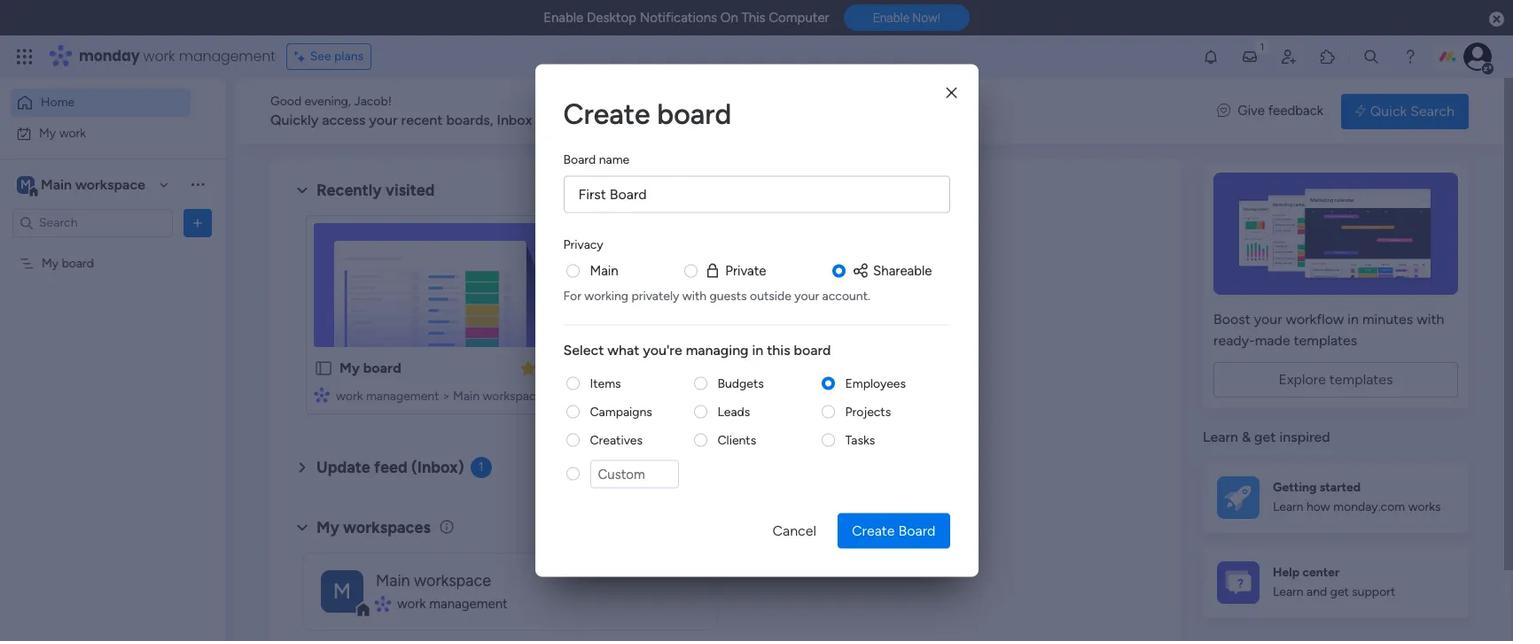 Task type: locate. For each thing, give the bounding box(es) containing it.
and inside "good evening, jacob! quickly access your recent boards, inbox and workspaces"
[[536, 112, 559, 129]]

main up component image
[[376, 572, 410, 591]]

create board heading
[[564, 93, 950, 135]]

1 vertical spatial management
[[366, 389, 439, 404]]

you're
[[643, 341, 683, 358]]

workspace image
[[321, 571, 364, 613]]

work
[[143, 46, 175, 67], [59, 125, 86, 141], [336, 389, 363, 404], [397, 597, 426, 613]]

create
[[564, 97, 650, 131], [852, 523, 895, 540]]

monday
[[79, 46, 140, 67]]

main workspace up work management
[[376, 572, 491, 591]]

jacob simon image
[[1464, 43, 1492, 71]]

my right close my workspaces image at bottom left
[[317, 519, 339, 538]]

0 vertical spatial templates
[[1294, 333, 1358, 349]]

1 horizontal spatial in
[[1348, 311, 1359, 328]]

in inside select what you're managing in this board heading
[[752, 341, 764, 358]]

0 horizontal spatial workspaces
[[343, 519, 431, 538]]

create right cancel
[[852, 523, 895, 540]]

computer
[[769, 10, 830, 26]]

ready-
[[1214, 333, 1255, 349]]

creatives
[[590, 433, 643, 448]]

workspaces inside "good evening, jacob! quickly access your recent boards, inbox and workspaces"
[[563, 112, 639, 129]]

0 vertical spatial and
[[536, 112, 559, 129]]

jacob!
[[354, 94, 392, 109]]

1 vertical spatial your
[[795, 288, 819, 303]]

1 vertical spatial create
[[852, 523, 895, 540]]

my board
[[42, 256, 94, 271], [340, 360, 401, 377]]

enable
[[544, 10, 584, 26], [873, 11, 910, 25]]

0 vertical spatial learn
[[1203, 429, 1239, 446]]

quickly
[[270, 112, 319, 129]]

learn down getting
[[1273, 500, 1304, 515]]

board name
[[564, 152, 630, 167]]

1 horizontal spatial enable
[[873, 11, 910, 25]]

option
[[0, 247, 226, 251]]

templates right explore at right bottom
[[1330, 372, 1394, 388]]

create for create board
[[852, 523, 895, 540]]

0 vertical spatial with
[[683, 288, 707, 303]]

feedback
[[1269, 103, 1324, 119]]

minutes
[[1363, 311, 1414, 328]]

my inside list box
[[42, 256, 59, 271]]

work right component icon
[[336, 389, 363, 404]]

quick search
[[1371, 102, 1455, 119]]

1 horizontal spatial board
[[899, 523, 936, 540]]

1 horizontal spatial create
[[852, 523, 895, 540]]

2 vertical spatial management
[[429, 597, 508, 613]]

1 vertical spatial workspace
[[483, 389, 543, 404]]

good
[[270, 94, 302, 109]]

board
[[657, 97, 732, 131], [62, 256, 94, 271], [794, 341, 831, 358], [363, 360, 401, 377]]

my board down search in workspace field
[[42, 256, 94, 271]]

1 vertical spatial and
[[1307, 585, 1328, 600]]

1 horizontal spatial with
[[1417, 311, 1445, 328]]

1 vertical spatial with
[[1417, 311, 1445, 328]]

learn for getting
[[1273, 500, 1304, 515]]

center
[[1303, 566, 1340, 581]]

management left >
[[366, 389, 439, 404]]

update feed (inbox)
[[317, 458, 464, 478]]

learn inside getting started learn how monday.com works
[[1273, 500, 1304, 515]]

1 horizontal spatial get
[[1331, 585, 1349, 600]]

employees
[[845, 376, 906, 391]]

work down home
[[59, 125, 86, 141]]

0 horizontal spatial m
[[20, 177, 31, 192]]

1 horizontal spatial m
[[333, 579, 351, 604]]

1 vertical spatial templates
[[1330, 372, 1394, 388]]

0 vertical spatial m
[[20, 177, 31, 192]]

2 vertical spatial your
[[1254, 311, 1283, 328]]

work right component image
[[397, 597, 426, 613]]

templates inside button
[[1330, 372, 1394, 388]]

2 horizontal spatial your
[[1254, 311, 1283, 328]]

1 horizontal spatial workspaces
[[563, 112, 639, 129]]

enable left desktop
[[544, 10, 584, 26]]

see plans button
[[286, 43, 372, 70]]

enable now! button
[[844, 5, 970, 31]]

m inside workspace image
[[20, 177, 31, 192]]

main
[[41, 176, 72, 193], [590, 263, 619, 279], [453, 389, 480, 404], [376, 572, 410, 591]]

my workspaces
[[317, 519, 431, 538]]

your right outside
[[795, 288, 819, 303]]

0 vertical spatial get
[[1255, 429, 1276, 446]]

work management > main workspace
[[336, 389, 543, 404]]

get down center
[[1331, 585, 1349, 600]]

0 horizontal spatial and
[[536, 112, 559, 129]]

board name heading
[[564, 150, 630, 169]]

management up 'good'
[[179, 46, 276, 67]]

workspace up work management
[[414, 572, 491, 591]]

Board name field
[[564, 176, 950, 213]]

workspaces down update feed (inbox)
[[343, 519, 431, 538]]

home button
[[11, 89, 191, 117]]

v2 user feedback image
[[1218, 101, 1231, 121]]

1 vertical spatial board
[[899, 523, 936, 540]]

public board image
[[314, 359, 333, 379]]

main right workspace image
[[41, 176, 72, 193]]

give
[[1238, 103, 1265, 119]]

1 vertical spatial workspaces
[[343, 519, 431, 538]]

main workspace up search in workspace field
[[41, 176, 145, 193]]

0 horizontal spatial your
[[369, 112, 398, 129]]

templates inside boost your workflow in minutes with ready-made templates
[[1294, 333, 1358, 349]]

0 vertical spatial my board
[[42, 256, 94, 271]]

0 vertical spatial workspaces
[[563, 112, 639, 129]]

create for create board
[[564, 97, 650, 131]]

and right inbox
[[536, 112, 559, 129]]

workspaces
[[563, 112, 639, 129], [343, 519, 431, 538]]

0 horizontal spatial in
[[752, 341, 764, 358]]

plans
[[334, 49, 364, 64]]

learn inside "help center learn and get support"
[[1273, 585, 1304, 600]]

my work
[[39, 125, 86, 141]]

v2 bolt switch image
[[1356, 102, 1366, 121]]

your down jacob!
[[369, 112, 398, 129]]

give feedback
[[1238, 103, 1324, 119]]

workspace up search in workspace field
[[75, 176, 145, 193]]

m for workspace icon
[[333, 579, 351, 604]]

templates down workflow
[[1294, 333, 1358, 349]]

1 vertical spatial main workspace
[[376, 572, 491, 591]]

get right & at the bottom right of the page
[[1255, 429, 1276, 446]]

1 vertical spatial get
[[1331, 585, 1349, 600]]

templates
[[1294, 333, 1358, 349], [1330, 372, 1394, 388]]

my board right public board image
[[340, 360, 401, 377]]

0 vertical spatial your
[[369, 112, 398, 129]]

and
[[536, 112, 559, 129], [1307, 585, 1328, 600]]

main workspace inside "workspace selection" element
[[41, 176, 145, 193]]

boost your workflow in minutes with ready-made templates
[[1214, 311, 1445, 349]]

your inside boost your workflow in minutes with ready-made templates
[[1254, 311, 1283, 328]]

1 horizontal spatial and
[[1307, 585, 1328, 600]]

my down search in workspace field
[[42, 256, 59, 271]]

my down home
[[39, 125, 56, 141]]

your
[[369, 112, 398, 129], [795, 288, 819, 303], [1254, 311, 1283, 328]]

0 vertical spatial main workspace
[[41, 176, 145, 193]]

close recently visited image
[[292, 180, 313, 201]]

workspaces up board name
[[563, 112, 639, 129]]

0 horizontal spatial main workspace
[[41, 176, 145, 193]]

work inside button
[[59, 125, 86, 141]]

help image
[[1402, 48, 1420, 66]]

1 vertical spatial in
[[752, 341, 764, 358]]

1 vertical spatial my board
[[340, 360, 401, 377]]

1 vertical spatial learn
[[1273, 500, 1304, 515]]

learn left & at the bottom right of the page
[[1203, 429, 1239, 446]]

enable for enable desktop notifications on this computer
[[544, 10, 584, 26]]

1 horizontal spatial main workspace
[[376, 572, 491, 591]]

2 vertical spatial learn
[[1273, 585, 1304, 600]]

board inside board name heading
[[564, 152, 596, 167]]

1 vertical spatial m
[[333, 579, 351, 604]]

apps image
[[1319, 48, 1337, 66]]

create up name
[[564, 97, 650, 131]]

0 vertical spatial workspace
[[75, 176, 145, 193]]

access
[[322, 112, 366, 129]]

0 vertical spatial in
[[1348, 311, 1359, 328]]

now!
[[913, 11, 941, 25]]

leads
[[718, 404, 750, 419]]

enable left now!
[[873, 11, 910, 25]]

my board list box
[[0, 245, 226, 518]]

0 horizontal spatial with
[[683, 288, 707, 303]]

m inside workspace icon
[[333, 579, 351, 604]]

workspace
[[75, 176, 145, 193], [483, 389, 543, 404], [414, 572, 491, 591]]

with right minutes
[[1417, 311, 1445, 328]]

workspace inside "workspace selection" element
[[75, 176, 145, 193]]

main workspace
[[41, 176, 145, 193], [376, 572, 491, 591]]

Search in workspace field
[[37, 213, 148, 233]]

campaigns
[[590, 404, 653, 419]]

enable inside button
[[873, 11, 910, 25]]

management
[[179, 46, 276, 67], [366, 389, 439, 404], [429, 597, 508, 613]]

notifications
[[640, 10, 717, 26]]

main button
[[590, 261, 619, 281]]

create inside 'create board' heading
[[564, 97, 650, 131]]

get
[[1255, 429, 1276, 446], [1331, 585, 1349, 600]]

workspace down remove from favorites icon
[[483, 389, 543, 404]]

board
[[564, 152, 596, 167], [899, 523, 936, 540]]

workspace selection element
[[17, 174, 148, 197]]

0 horizontal spatial create
[[564, 97, 650, 131]]

your up made
[[1254, 311, 1283, 328]]

learn down the help
[[1273, 585, 1304, 600]]

in left this
[[752, 341, 764, 358]]

board inside "create board" button
[[899, 523, 936, 540]]

board inside list box
[[62, 256, 94, 271]]

outside
[[750, 288, 792, 303]]

inbox image
[[1241, 48, 1259, 66]]

private button
[[704, 261, 767, 281]]

2 vertical spatial workspace
[[414, 572, 491, 591]]

main up working
[[590, 263, 619, 279]]

0 horizontal spatial enable
[[544, 10, 584, 26]]

0 vertical spatial create
[[564, 97, 650, 131]]

create inside "create board" button
[[852, 523, 895, 540]]

search
[[1411, 102, 1455, 119]]

this
[[742, 10, 766, 26]]

with
[[683, 288, 707, 303], [1417, 311, 1445, 328]]

select what you're managing in this board option group
[[564, 375, 950, 500]]

in left minutes
[[1348, 311, 1359, 328]]

my right public board image
[[340, 360, 360, 377]]

0 horizontal spatial my board
[[42, 256, 94, 271]]

1 horizontal spatial your
[[795, 288, 819, 303]]

0 vertical spatial board
[[564, 152, 596, 167]]

with left guests
[[683, 288, 707, 303]]

and down center
[[1307, 585, 1328, 600]]

management right component image
[[429, 597, 508, 613]]

0 horizontal spatial board
[[564, 152, 596, 167]]

clients
[[718, 433, 757, 448]]

help center learn and get support
[[1273, 566, 1396, 600]]



Task type: describe. For each thing, give the bounding box(es) containing it.
notifications image
[[1202, 48, 1220, 66]]

help
[[1273, 566, 1300, 581]]

recently
[[317, 181, 382, 200]]

and inside "help center learn and get support"
[[1307, 585, 1328, 600]]

desktop
[[587, 10, 637, 26]]

see plans
[[310, 49, 364, 64]]

create board
[[852, 523, 936, 540]]

tasks
[[845, 433, 876, 448]]

select what you're managing in this board heading
[[564, 340, 950, 361]]

m for workspace image
[[20, 177, 31, 192]]

get inside "help center learn and get support"
[[1331, 585, 1349, 600]]

main right >
[[453, 389, 480, 404]]

enable desktop notifications on this computer
[[544, 10, 830, 26]]

shareable
[[873, 263, 932, 279]]

explore templates button
[[1214, 363, 1459, 398]]

account.
[[823, 288, 871, 303]]

explore
[[1279, 372, 1326, 388]]

0 horizontal spatial get
[[1255, 429, 1276, 446]]

evening,
[[305, 94, 351, 109]]

for
[[564, 288, 582, 303]]

Custom field
[[590, 460, 679, 489]]

inspired
[[1280, 429, 1331, 446]]

enable for enable now!
[[873, 11, 910, 25]]

feed
[[374, 458, 408, 478]]

(inbox)
[[411, 458, 464, 478]]

main inside "workspace selection" element
[[41, 176, 72, 193]]

recent
[[401, 112, 443, 129]]

management for work management
[[429, 597, 508, 613]]

this
[[767, 341, 791, 358]]

privacy heading
[[564, 235, 603, 254]]

1 horizontal spatial my board
[[340, 360, 401, 377]]

learn for help
[[1273, 585, 1304, 600]]

items
[[590, 376, 621, 391]]

support
[[1352, 585, 1396, 600]]

management for work management > main workspace
[[366, 389, 439, 404]]

1
[[479, 460, 484, 475]]

for working privately with guests outside your account.
[[564, 288, 871, 303]]

0 vertical spatial management
[[179, 46, 276, 67]]

see
[[310, 49, 331, 64]]

with inside privacy element
[[683, 288, 707, 303]]

with inside boost your workflow in minutes with ready-made templates
[[1417, 311, 1445, 328]]

privacy element
[[564, 261, 950, 304]]

close image
[[947, 86, 957, 99]]

&
[[1242, 429, 1251, 446]]

explore templates
[[1279, 372, 1394, 388]]

work right monday
[[143, 46, 175, 67]]

private
[[726, 263, 767, 279]]

select
[[564, 341, 604, 358]]

guests
[[710, 288, 747, 303]]

boost
[[1214, 311, 1251, 328]]

budgets
[[718, 376, 764, 391]]

in inside boost your workflow in minutes with ready-made templates
[[1348, 311, 1359, 328]]

made
[[1255, 333, 1291, 349]]

managing
[[686, 341, 749, 358]]

getting
[[1273, 480, 1317, 495]]

privacy
[[564, 237, 603, 252]]

remove from favorites image
[[520, 360, 537, 377]]

close my workspaces image
[[292, 518, 313, 539]]

on
[[721, 10, 738, 26]]

what
[[608, 341, 640, 358]]

enable now!
[[873, 11, 941, 25]]

dapulse close image
[[1490, 11, 1505, 28]]

monday work management
[[79, 46, 276, 67]]

getting started learn how monday.com works
[[1273, 480, 1441, 515]]

quick
[[1371, 102, 1408, 119]]

recently visited
[[317, 181, 435, 200]]

cancel
[[773, 523, 817, 540]]

templates image image
[[1219, 173, 1453, 295]]

works
[[1409, 500, 1441, 515]]

boards,
[[446, 112, 494, 129]]

search everything image
[[1363, 48, 1381, 66]]

learn & get inspired
[[1203, 429, 1331, 446]]

getting started element
[[1203, 462, 1469, 533]]

home
[[41, 95, 75, 110]]

how
[[1307, 500, 1331, 515]]

workspace image
[[17, 175, 35, 195]]

started
[[1320, 480, 1361, 495]]

name
[[599, 152, 630, 167]]

my board inside list box
[[42, 256, 94, 271]]

inbox
[[497, 112, 532, 129]]

help center element
[[1203, 548, 1469, 618]]

1 image
[[1255, 36, 1271, 56]]

select what you're managing in this board
[[564, 341, 831, 358]]

good evening, jacob! quickly access your recent boards, inbox and workspaces
[[270, 94, 639, 129]]

component image
[[376, 597, 391, 613]]

privately
[[632, 288, 680, 303]]

component image
[[314, 387, 330, 403]]

working
[[585, 288, 629, 303]]

cancel button
[[759, 514, 831, 549]]

work management
[[397, 597, 508, 613]]

shareable button
[[852, 261, 932, 281]]

workflow
[[1286, 311, 1345, 328]]

create board button
[[838, 514, 950, 549]]

monday.com
[[1334, 500, 1406, 515]]

my work button
[[11, 119, 191, 148]]

invite members image
[[1280, 48, 1298, 66]]

>
[[442, 389, 450, 404]]

select product image
[[16, 48, 34, 66]]

visited
[[386, 181, 435, 200]]

open update feed (inbox) image
[[292, 458, 313, 479]]

main inside privacy element
[[590, 263, 619, 279]]

create board
[[564, 97, 732, 131]]

update
[[317, 458, 371, 478]]

projects
[[845, 404, 891, 419]]

my inside button
[[39, 125, 56, 141]]

quick search button
[[1342, 94, 1469, 129]]

your inside "good evening, jacob! quickly access your recent boards, inbox and workspaces"
[[369, 112, 398, 129]]

your inside privacy element
[[795, 288, 819, 303]]



Task type: vqa. For each thing, say whether or not it's contained in the screenshot.
Budgets
yes



